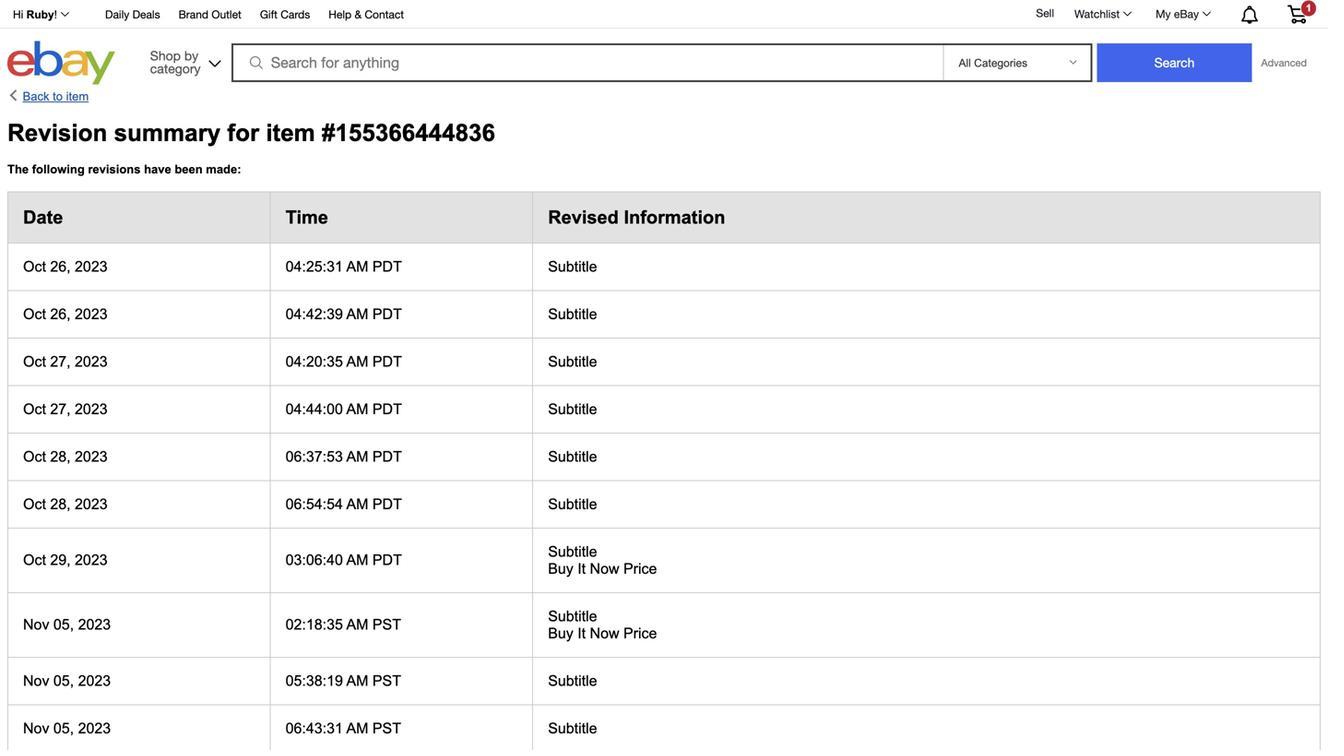 Task type: describe. For each thing, give the bounding box(es) containing it.
subtitle for 05:38:19 am pst
[[548, 673, 598, 689]]

daily
[[105, 8, 129, 21]]

26, for 04:42:39 am pdt
[[50, 306, 71, 322]]

nov for 02:18:35 am pst
[[23, 617, 49, 633]]

05:38:19 am pst
[[286, 673, 401, 689]]

ebay
[[1175, 7, 1200, 20]]

revision
[[7, 120, 107, 146]]

nov 05, 2023 for 05:38:19 am pst
[[23, 673, 111, 689]]

shop by category button
[[142, 41, 225, 81]]

7 subtitle from the top
[[548, 543, 598, 560]]

pdt for 03:06:40 am pdt
[[373, 552, 402, 569]]

pst for 06:43:31 am pst
[[373, 720, 401, 737]]

04:20:35
[[286, 353, 343, 370]]

04:25:31
[[286, 258, 343, 275]]

information
[[624, 207, 726, 227]]

#155366444836
[[322, 120, 496, 146]]

1
[[1307, 2, 1312, 14]]

nov for 05:38:19 am pst
[[23, 673, 49, 689]]

gift cards link
[[260, 5, 310, 25]]

pdt for 04:44:00 am pdt
[[373, 401, 402, 418]]

pst for 02:18:35 am pst
[[373, 617, 401, 633]]

made:
[[206, 162, 241, 176]]

subtitle for 04:44:00 am pdt
[[548, 401, 598, 418]]

pdt for 04:25:31 am pdt
[[373, 258, 402, 275]]

oct for 04:42:39 am pdt
[[23, 306, 46, 322]]

am for 03:06:40
[[346, 552, 369, 569]]

back to item
[[23, 90, 89, 103]]

my ebay
[[1156, 7, 1200, 20]]

outlet
[[212, 8, 242, 21]]

29,
[[50, 552, 71, 569]]

daily deals link
[[105, 5, 160, 25]]

05, for 05:38:19 am pst
[[53, 673, 74, 689]]

date
[[23, 207, 63, 227]]

been
[[175, 162, 203, 176]]

brand outlet
[[179, 8, 242, 21]]

04:20:35 am pdt
[[286, 353, 402, 370]]

revised
[[548, 207, 619, 227]]

advanced
[[1262, 57, 1308, 69]]

05, for 02:18:35 am pst
[[53, 617, 74, 633]]

none submit inside shop by category banner
[[1098, 43, 1253, 82]]

shop by category banner
[[3, 0, 1322, 90]]

2023 for 04:44:00 am pdt
[[75, 401, 108, 418]]

oct 26, 2023 for 04:42:39 am pdt
[[23, 306, 108, 322]]

02:18:35
[[286, 617, 343, 633]]

pdt for 06:54:54 am pdt
[[373, 496, 402, 513]]

oct for 04:25:31 am pdt
[[23, 258, 46, 275]]

oct for 04:44:00 am pdt
[[23, 401, 46, 418]]

for
[[227, 120, 259, 146]]

shop by category
[[150, 48, 201, 76]]

2023 for 04:25:31 am pdt
[[75, 258, 108, 275]]

nov 05, 2023 for 06:43:31 am pst
[[23, 720, 111, 737]]

am for 06:43:31
[[346, 720, 369, 737]]

oct for 03:06:40 am pdt
[[23, 552, 46, 569]]

back
[[23, 90, 49, 103]]

advanced link
[[1253, 44, 1317, 81]]

gift cards
[[260, 8, 310, 21]]

am for 04:20:35
[[346, 353, 369, 370]]

my ebay link
[[1146, 3, 1220, 25]]

pst for 05:38:19 am pst
[[373, 673, 401, 689]]

cards
[[281, 8, 310, 21]]

nov 05, 2023 for 02:18:35 am pst
[[23, 617, 111, 633]]

shop
[[150, 48, 181, 63]]

subtitle buy it now price for 03:06:40 am pdt
[[548, 543, 657, 577]]

03:06:40
[[286, 552, 343, 569]]

oct 26, 2023 for 04:25:31 am pdt
[[23, 258, 108, 275]]

my
[[1156, 7, 1172, 20]]

2023 for 04:20:35 am pdt
[[75, 353, 108, 370]]

revisions
[[88, 162, 141, 176]]

27, for 04:20:35 am pdt
[[50, 353, 71, 370]]

26, for 04:25:31 am pdt
[[50, 258, 71, 275]]

03:06:40 am pdt
[[286, 552, 402, 569]]

8 subtitle from the top
[[548, 608, 598, 625]]

watchlist
[[1075, 7, 1120, 20]]

oct 28, 2023 for 06:54:54 am pdt
[[23, 496, 108, 513]]

1 link
[[1277, 0, 1319, 27]]

2023 for 05:38:19 am pst
[[78, 673, 111, 689]]



Task type: locate. For each thing, give the bounding box(es) containing it.
gift
[[260, 8, 278, 21]]

04:44:00 am pdt
[[286, 401, 402, 418]]

pst
[[373, 617, 401, 633], [373, 673, 401, 689], [373, 720, 401, 737]]

oct for 06:37:53 am pdt
[[23, 448, 46, 465]]

10 subtitle from the top
[[548, 720, 598, 737]]

2 oct 26, 2023 from the top
[[23, 306, 108, 322]]

4 subtitle from the top
[[548, 401, 598, 418]]

4 am from the top
[[346, 401, 369, 418]]

1 oct 27, 2023 from the top
[[23, 353, 108, 370]]

0 vertical spatial it
[[578, 561, 586, 577]]

1 it from the top
[[578, 561, 586, 577]]

27, for 04:44:00 am pdt
[[50, 401, 71, 418]]

oct 29, 2023
[[23, 552, 108, 569]]

2 vertical spatial nov 05, 2023
[[23, 720, 111, 737]]

1 am from the top
[[346, 258, 369, 275]]

5 am from the top
[[346, 448, 369, 465]]

pdt
[[373, 258, 402, 275], [373, 306, 402, 322], [373, 353, 402, 370], [373, 401, 402, 418], [373, 448, 402, 465], [373, 496, 402, 513], [373, 552, 402, 569]]

2 vertical spatial 05,
[[53, 720, 74, 737]]

02:18:35 am pst
[[286, 617, 401, 633]]

4 oct from the top
[[23, 401, 46, 418]]

1 05, from the top
[[53, 617, 74, 633]]

to
[[53, 90, 63, 103]]

04:42:39 am pdt
[[286, 306, 402, 322]]

3 nov 05, 2023 from the top
[[23, 720, 111, 737]]

0 vertical spatial oct 27, 2023
[[23, 353, 108, 370]]

0 vertical spatial now
[[590, 561, 620, 577]]

1 vertical spatial price
[[624, 625, 657, 642]]

1 vertical spatial buy
[[548, 625, 574, 642]]

subtitle for 04:42:39 am pdt
[[548, 306, 598, 322]]

the following revisions have been made:
[[7, 162, 241, 176]]

nov for 06:43:31 am pst
[[23, 720, 49, 737]]

27,
[[50, 353, 71, 370], [50, 401, 71, 418]]

sell
[[1037, 7, 1055, 19]]

1 oct from the top
[[23, 258, 46, 275]]

watchlist link
[[1065, 3, 1141, 25]]

1 vertical spatial subtitle buy it now price
[[548, 608, 657, 642]]

06:43:31 am pst
[[286, 720, 401, 737]]

1 vertical spatial now
[[590, 625, 620, 642]]

pdt up 04:44:00 am pdt
[[373, 353, 402, 370]]

5 subtitle from the top
[[548, 448, 598, 465]]

3 am from the top
[[346, 353, 369, 370]]

pdt for 04:20:35 am pdt
[[373, 353, 402, 370]]

subtitle for 04:20:35 am pdt
[[548, 353, 598, 370]]

0 vertical spatial oct 26, 2023
[[23, 258, 108, 275]]

10 am from the top
[[346, 720, 369, 737]]

have
[[144, 162, 171, 176]]

04:25:31 am pdt
[[286, 258, 402, 275]]

ruby
[[26, 8, 54, 21]]

am right "04:20:35"
[[346, 353, 369, 370]]

4 pdt from the top
[[373, 401, 402, 418]]

1 vertical spatial pst
[[373, 673, 401, 689]]

am for 04:25:31
[[346, 258, 369, 275]]

26,
[[50, 258, 71, 275], [50, 306, 71, 322]]

2 now from the top
[[590, 625, 620, 642]]

3 pst from the top
[[373, 720, 401, 737]]

06:54:54 am pdt
[[286, 496, 402, 513]]

2023 for 02:18:35 am pst
[[78, 617, 111, 633]]

pdt up 04:42:39 am pdt
[[373, 258, 402, 275]]

28, for 06:37:53 am pdt
[[50, 448, 71, 465]]

it for 02:18:35 am pst
[[578, 625, 586, 642]]

oct 27, 2023 for 04:44:00 am pdt
[[23, 401, 108, 418]]

05:38:19
[[286, 673, 343, 689]]

am right 02:18:35
[[346, 617, 369, 633]]

2 nov 05, 2023 from the top
[[23, 673, 111, 689]]

06:43:31
[[286, 720, 343, 737]]

0 vertical spatial 26,
[[50, 258, 71, 275]]

2 oct 28, 2023 from the top
[[23, 496, 108, 513]]

06:54:54
[[286, 496, 343, 513]]

now for 02:18:35 am pst
[[590, 625, 620, 642]]

1 buy from the top
[[548, 561, 574, 577]]

item right for
[[266, 120, 315, 146]]

revision summary for item #155366444836
[[7, 120, 496, 146]]

sell link
[[1028, 7, 1063, 19]]

06:37:53
[[286, 448, 343, 465]]

am for 06:37:53
[[346, 448, 369, 465]]

2 28, from the top
[[50, 496, 71, 513]]

3 pdt from the top
[[373, 353, 402, 370]]

nov 05, 2023
[[23, 617, 111, 633], [23, 673, 111, 689], [23, 720, 111, 737]]

1 vertical spatial 28,
[[50, 496, 71, 513]]

subtitle buy it now price for 02:18:35 am pst
[[548, 608, 657, 642]]

oct 28, 2023
[[23, 448, 108, 465], [23, 496, 108, 513]]

7 pdt from the top
[[373, 552, 402, 569]]

am right 03:06:40
[[346, 552, 369, 569]]

1 vertical spatial item
[[266, 120, 315, 146]]

0 vertical spatial nov
[[23, 617, 49, 633]]

2 27, from the top
[[50, 401, 71, 418]]

revised information
[[548, 207, 726, 227]]

pdt down 04:25:31 am pdt
[[373, 306, 402, 322]]

2 vertical spatial pst
[[373, 720, 401, 737]]

2023 for 06:54:54 am pdt
[[75, 496, 108, 513]]

0 vertical spatial 28,
[[50, 448, 71, 465]]

item right to on the left
[[66, 90, 89, 103]]

0 vertical spatial 27,
[[50, 353, 71, 370]]

2 it from the top
[[578, 625, 586, 642]]

summary
[[114, 120, 221, 146]]

1 price from the top
[[624, 561, 657, 577]]

am right 05:38:19
[[346, 673, 369, 689]]

1 vertical spatial nov 05, 2023
[[23, 673, 111, 689]]

it
[[578, 561, 586, 577], [578, 625, 586, 642]]

hi
[[13, 8, 23, 21]]

8 am from the top
[[346, 617, 369, 633]]

04:44:00
[[286, 401, 343, 418]]

oct for 06:54:54 am pdt
[[23, 496, 46, 513]]

28, for 06:54:54 am pdt
[[50, 496, 71, 513]]

None submit
[[1098, 43, 1253, 82]]

!
[[54, 8, 57, 21]]

2 subtitle from the top
[[548, 306, 598, 322]]

daily deals
[[105, 8, 160, 21]]

subtitle buy it now price
[[548, 543, 657, 577], [548, 608, 657, 642]]

7 oct from the top
[[23, 552, 46, 569]]

2023 for 06:43:31 am pst
[[78, 720, 111, 737]]

04:42:39
[[286, 306, 343, 322]]

0 vertical spatial 05,
[[53, 617, 74, 633]]

oct 28, 2023 for 06:37:53 am pdt
[[23, 448, 108, 465]]

am for 05:38:19
[[346, 673, 369, 689]]

am right the 04:42:39
[[346, 306, 369, 322]]

1 vertical spatial 05,
[[53, 673, 74, 689]]

1 pdt from the top
[[373, 258, 402, 275]]

2023 for 06:37:53 am pdt
[[75, 448, 108, 465]]

help & contact
[[329, 8, 404, 21]]

3 nov from the top
[[23, 720, 49, 737]]

deals
[[132, 8, 160, 21]]

1 subtitle from the top
[[548, 258, 598, 275]]

2 oct from the top
[[23, 306, 46, 322]]

buy for 02:18:35 am pst
[[548, 625, 574, 642]]

brand outlet link
[[179, 5, 242, 25]]

following
[[32, 162, 85, 176]]

05, for 06:43:31 am pst
[[53, 720, 74, 737]]

pdt for 06:37:53 am pdt
[[373, 448, 402, 465]]

0 vertical spatial subtitle buy it now price
[[548, 543, 657, 577]]

now for 03:06:40 am pdt
[[590, 561, 620, 577]]

am for 04:44:00
[[346, 401, 369, 418]]

account navigation
[[3, 0, 1322, 29]]

am right 04:25:31
[[346, 258, 369, 275]]

2 26, from the top
[[50, 306, 71, 322]]

3 05, from the top
[[53, 720, 74, 737]]

am
[[346, 258, 369, 275], [346, 306, 369, 322], [346, 353, 369, 370], [346, 401, 369, 418], [346, 448, 369, 465], [346, 496, 369, 513], [346, 552, 369, 569], [346, 617, 369, 633], [346, 673, 369, 689], [346, 720, 369, 737]]

2 oct 27, 2023 from the top
[[23, 401, 108, 418]]

1 nov 05, 2023 from the top
[[23, 617, 111, 633]]

1 horizontal spatial item
[[266, 120, 315, 146]]

hi ruby !
[[13, 8, 57, 21]]

3 oct from the top
[[23, 353, 46, 370]]

subtitle for 06:37:53 am pdt
[[548, 448, 598, 465]]

pdt down 06:54:54 am pdt
[[373, 552, 402, 569]]

pdt down 04:20:35 am pdt
[[373, 401, 402, 418]]

0 vertical spatial pst
[[373, 617, 401, 633]]

05,
[[53, 617, 74, 633], [53, 673, 74, 689], [53, 720, 74, 737]]

time
[[286, 207, 328, 227]]

oct 26, 2023
[[23, 258, 108, 275], [23, 306, 108, 322]]

it for 03:06:40 am pdt
[[578, 561, 586, 577]]

contact
[[365, 8, 404, 21]]

category
[[150, 61, 201, 76]]

the
[[7, 162, 29, 176]]

subtitle for 06:43:31 am pst
[[548, 720, 598, 737]]

9 am from the top
[[346, 673, 369, 689]]

oct 27, 2023
[[23, 353, 108, 370], [23, 401, 108, 418]]

3 subtitle from the top
[[548, 353, 598, 370]]

by
[[184, 48, 199, 63]]

2 pdt from the top
[[373, 306, 402, 322]]

pst down 05:38:19 am pst
[[373, 720, 401, 737]]

subtitle for 06:54:54 am pdt
[[548, 496, 598, 513]]

subtitle
[[548, 258, 598, 275], [548, 306, 598, 322], [548, 353, 598, 370], [548, 401, 598, 418], [548, 448, 598, 465], [548, 496, 598, 513], [548, 543, 598, 560], [548, 608, 598, 625], [548, 673, 598, 689], [548, 720, 598, 737]]

2 05, from the top
[[53, 673, 74, 689]]

0 vertical spatial oct 28, 2023
[[23, 448, 108, 465]]

oct for 04:20:35 am pdt
[[23, 353, 46, 370]]

1 vertical spatial it
[[578, 625, 586, 642]]

oct
[[23, 258, 46, 275], [23, 306, 46, 322], [23, 353, 46, 370], [23, 401, 46, 418], [23, 448, 46, 465], [23, 496, 46, 513], [23, 552, 46, 569]]

0 vertical spatial item
[[66, 90, 89, 103]]

1 28, from the top
[[50, 448, 71, 465]]

1 nov from the top
[[23, 617, 49, 633]]

0 vertical spatial price
[[624, 561, 657, 577]]

am right 04:44:00
[[346, 401, 369, 418]]

help & contact link
[[329, 5, 404, 25]]

2 am from the top
[[346, 306, 369, 322]]

06:37:53 am pdt
[[286, 448, 402, 465]]

help
[[329, 8, 352, 21]]

pdt down 04:44:00 am pdt
[[373, 448, 402, 465]]

item
[[66, 90, 89, 103], [266, 120, 315, 146]]

price for 03:06:40 am pdt
[[624, 561, 657, 577]]

buy for 03:06:40 am pdt
[[548, 561, 574, 577]]

&
[[355, 8, 362, 21]]

back to item link
[[23, 90, 89, 103]]

1 pst from the top
[[373, 617, 401, 633]]

1 oct 26, 2023 from the top
[[23, 258, 108, 275]]

1 subtitle buy it now price from the top
[[548, 543, 657, 577]]

am for 06:54:54
[[346, 496, 369, 513]]

price for 02:18:35 am pst
[[624, 625, 657, 642]]

1 vertical spatial 27,
[[50, 401, 71, 418]]

chevron left image
[[7, 90, 19, 103]]

2023 for 04:42:39 am pdt
[[75, 306, 108, 322]]

6 am from the top
[[346, 496, 369, 513]]

0 horizontal spatial item
[[66, 90, 89, 103]]

9 subtitle from the top
[[548, 673, 598, 689]]

2023 for 03:06:40 am pdt
[[75, 552, 108, 569]]

subtitle for 04:25:31 am pdt
[[548, 258, 598, 275]]

6 oct from the top
[[23, 496, 46, 513]]

am right 06:43:31
[[346, 720, 369, 737]]

1 vertical spatial 26,
[[50, 306, 71, 322]]

5 oct from the top
[[23, 448, 46, 465]]

am for 04:42:39
[[346, 306, 369, 322]]

7 am from the top
[[346, 552, 369, 569]]

1 vertical spatial oct 26, 2023
[[23, 306, 108, 322]]

2 subtitle buy it now price from the top
[[548, 608, 657, 642]]

28,
[[50, 448, 71, 465], [50, 496, 71, 513]]

1 27, from the top
[[50, 353, 71, 370]]

2 price from the top
[[624, 625, 657, 642]]

5 pdt from the top
[[373, 448, 402, 465]]

1 vertical spatial oct 28, 2023
[[23, 496, 108, 513]]

2023
[[75, 258, 108, 275], [75, 306, 108, 322], [75, 353, 108, 370], [75, 401, 108, 418], [75, 448, 108, 465], [75, 496, 108, 513], [75, 552, 108, 569], [78, 617, 111, 633], [78, 673, 111, 689], [78, 720, 111, 737]]

am for 02:18:35
[[346, 617, 369, 633]]

2 vertical spatial nov
[[23, 720, 49, 737]]

2 buy from the top
[[548, 625, 574, 642]]

am right 06:54:54
[[346, 496, 369, 513]]

nov
[[23, 617, 49, 633], [23, 673, 49, 689], [23, 720, 49, 737]]

0 vertical spatial nov 05, 2023
[[23, 617, 111, 633]]

0 vertical spatial buy
[[548, 561, 574, 577]]

pst up 06:43:31 am pst
[[373, 673, 401, 689]]

2 pst from the top
[[373, 673, 401, 689]]

1 vertical spatial nov
[[23, 673, 49, 689]]

2 nov from the top
[[23, 673, 49, 689]]

pst up 05:38:19 am pst
[[373, 617, 401, 633]]

price
[[624, 561, 657, 577], [624, 625, 657, 642]]

1 oct 28, 2023 from the top
[[23, 448, 108, 465]]

Search for anything text field
[[234, 45, 940, 80]]

1 vertical spatial oct 27, 2023
[[23, 401, 108, 418]]

6 subtitle from the top
[[548, 496, 598, 513]]

am right 06:37:53
[[346, 448, 369, 465]]

oct 27, 2023 for 04:20:35 am pdt
[[23, 353, 108, 370]]

buy
[[548, 561, 574, 577], [548, 625, 574, 642]]

now
[[590, 561, 620, 577], [590, 625, 620, 642]]

1 26, from the top
[[50, 258, 71, 275]]

6 pdt from the top
[[373, 496, 402, 513]]

pdt down 06:37:53 am pdt
[[373, 496, 402, 513]]

pdt for 04:42:39 am pdt
[[373, 306, 402, 322]]

brand
[[179, 8, 209, 21]]

1 now from the top
[[590, 561, 620, 577]]



Task type: vqa. For each thing, say whether or not it's contained in the screenshot.
Trailers on the top left of page
no



